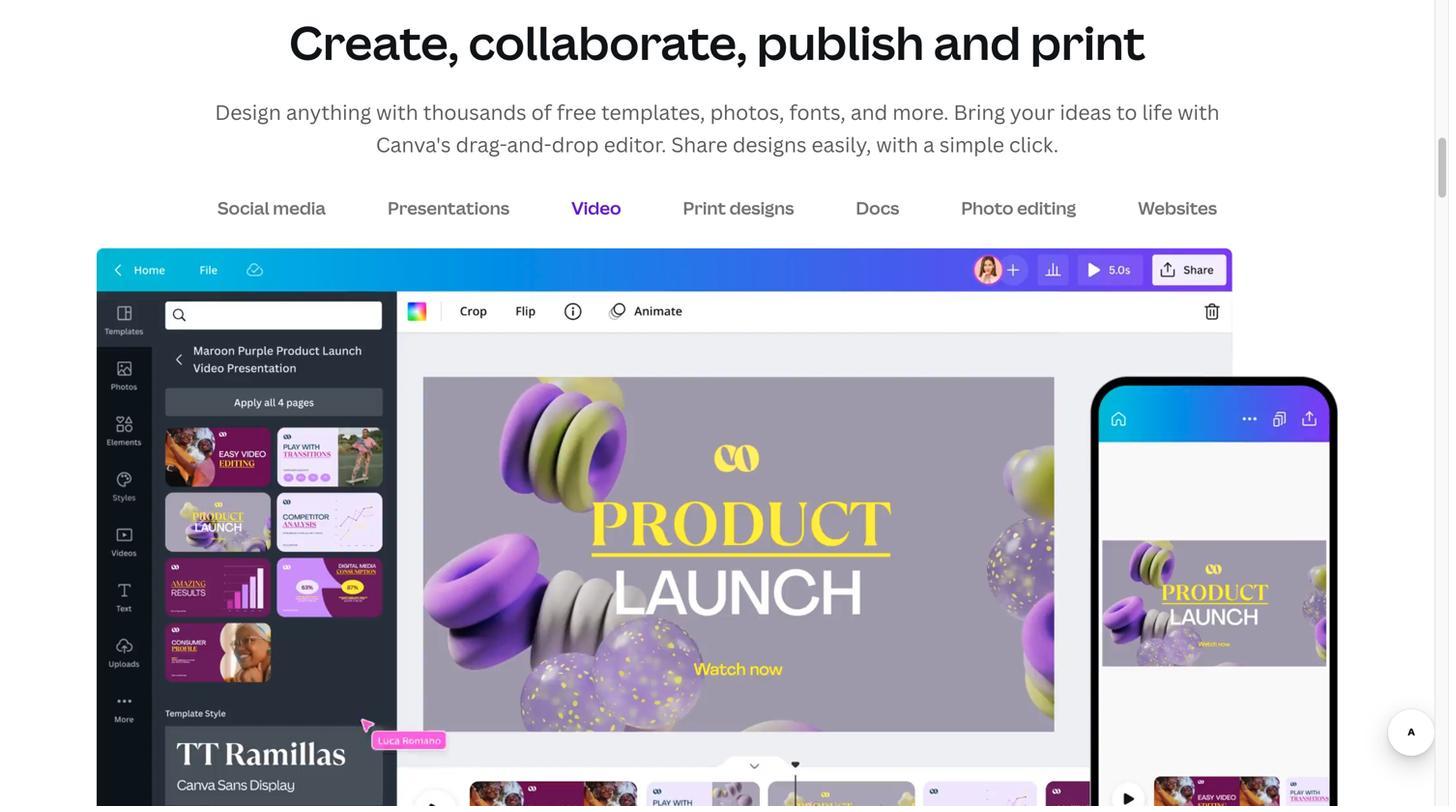 Task type: locate. For each thing, give the bounding box(es) containing it.
presentations button
[[376, 190, 521, 228]]

canva's
[[376, 131, 451, 158]]

websites
[[1139, 196, 1218, 220]]

share
[[672, 131, 728, 158]]

collaborate,
[[469, 10, 748, 74]]

to
[[1117, 98, 1138, 126]]

click.
[[1010, 131, 1059, 158]]

free
[[557, 98, 597, 126]]

and inside design anything with thousands of free templates, photos, fonts, and more. bring your ideas to life with canva's drag-and-drop editor. share designs easily, with a simple click.
[[851, 98, 888, 126]]

editor.
[[604, 131, 667, 158]]

and
[[934, 10, 1021, 74], [851, 98, 888, 126]]

fonts,
[[790, 98, 846, 126]]

more.
[[893, 98, 949, 126]]

with right life
[[1178, 98, 1220, 126]]

social
[[218, 196, 269, 220]]

and up 'easily,'
[[851, 98, 888, 126]]

1 vertical spatial designs
[[730, 196, 794, 220]]

print
[[683, 196, 726, 220]]

templates,
[[602, 98, 706, 126]]

1 horizontal spatial with
[[877, 131, 919, 158]]

easily,
[[812, 131, 872, 158]]

with up the canva's
[[376, 98, 418, 126]]

social media
[[218, 196, 326, 220]]

tab list containing social media
[[97, 186, 1339, 232]]

print designs
[[683, 196, 794, 220]]

1 vertical spatial and
[[851, 98, 888, 126]]

0 horizontal spatial and
[[851, 98, 888, 126]]

designs down photos,
[[733, 131, 807, 158]]

publish
[[757, 10, 925, 74]]

with
[[376, 98, 418, 126], [1178, 98, 1220, 126], [877, 131, 919, 158]]

designs right print
[[730, 196, 794, 220]]

bring
[[954, 98, 1006, 126]]

0 vertical spatial designs
[[733, 131, 807, 158]]

photo editing
[[962, 196, 1077, 220]]

1 horizontal spatial and
[[934, 10, 1021, 74]]

tab list
[[97, 186, 1339, 232]]

video
[[572, 196, 621, 220]]

with left a at top
[[877, 131, 919, 158]]

and up bring
[[934, 10, 1021, 74]]

design anything with thousands of free templates, photos, fonts, and more. bring your ideas to life with canva's drag-and-drop editor. share designs easily, with a simple click.
[[215, 98, 1220, 158]]

create, collaborate, publish and print
[[289, 10, 1146, 74]]

docs
[[856, 196, 900, 220]]

designs
[[733, 131, 807, 158], [730, 196, 794, 220]]

your
[[1011, 98, 1055, 126]]

0 vertical spatial and
[[934, 10, 1021, 74]]

photo editing button
[[950, 190, 1088, 228]]



Task type: vqa. For each thing, say whether or not it's contained in the screenshot.
Fonts,
yes



Task type: describe. For each thing, give the bounding box(es) containing it.
a
[[924, 131, 935, 158]]

media
[[273, 196, 326, 220]]

websites button
[[1127, 190, 1229, 228]]

designs inside button
[[730, 196, 794, 220]]

and-
[[507, 131, 552, 158]]

anything
[[286, 98, 371, 126]]

video button
[[560, 190, 633, 228]]

social media button
[[206, 190, 338, 228]]

thousands
[[423, 98, 527, 126]]

print designs button
[[672, 190, 806, 228]]

design
[[215, 98, 281, 126]]

simple
[[940, 131, 1005, 158]]

create,
[[289, 10, 459, 74]]

editing
[[1018, 196, 1077, 220]]

photos,
[[710, 98, 785, 126]]

designs inside design anything with thousands of free templates, photos, fonts, and more. bring your ideas to life with canva's drag-and-drop editor. share designs easily, with a simple click.
[[733, 131, 807, 158]]

ideas
[[1060, 98, 1112, 126]]

0 horizontal spatial with
[[376, 98, 418, 126]]

docs button
[[845, 190, 911, 228]]

of
[[532, 98, 552, 126]]

print
[[1031, 10, 1146, 74]]

presentations
[[388, 196, 510, 220]]

photo
[[962, 196, 1014, 220]]

2 horizontal spatial with
[[1178, 98, 1220, 126]]

life
[[1143, 98, 1173, 126]]

drag-
[[456, 131, 507, 158]]

drop
[[552, 131, 599, 158]]



